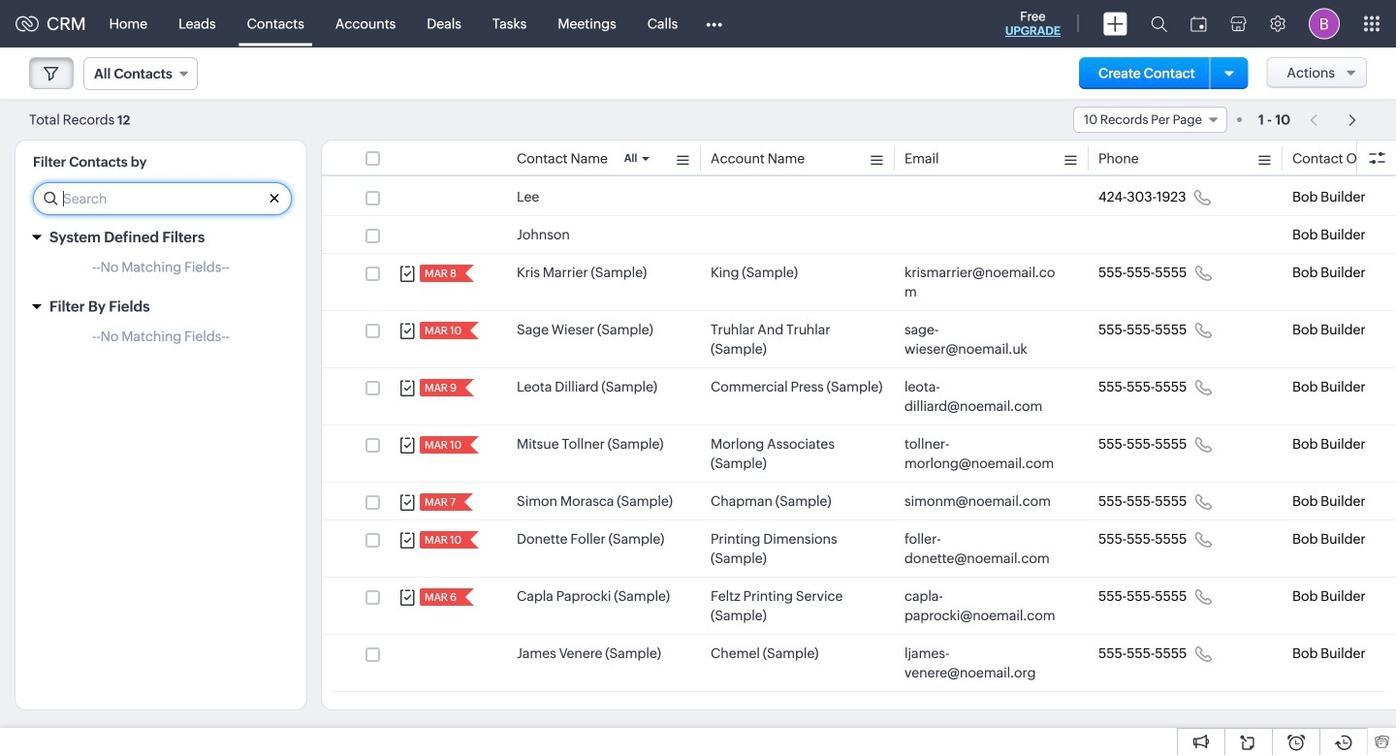 Task type: locate. For each thing, give the bounding box(es) containing it.
1 vertical spatial region
[[16, 324, 306, 359]]

Other Modules field
[[694, 8, 735, 39]]

1 region from the top
[[16, 255, 306, 289]]

profile element
[[1297, 0, 1352, 47]]

None field
[[83, 57, 198, 90], [1073, 107, 1228, 133], [83, 57, 198, 90], [1073, 107, 1228, 133]]

2 region from the top
[[16, 324, 306, 359]]

row group
[[322, 178, 1396, 692]]

0 vertical spatial region
[[16, 255, 306, 289]]

Search text field
[[34, 183, 291, 214]]

calendar image
[[1191, 16, 1207, 32]]

region
[[16, 255, 306, 289], [16, 324, 306, 359]]



Task type: describe. For each thing, give the bounding box(es) containing it.
create menu image
[[1104, 12, 1128, 35]]

search element
[[1139, 0, 1179, 48]]

logo image
[[16, 16, 39, 32]]

create menu element
[[1092, 0, 1139, 47]]

search image
[[1151, 16, 1168, 32]]

profile image
[[1309, 8, 1340, 39]]



Task type: vqa. For each thing, say whether or not it's contained in the screenshot.
1st Region from the bottom
yes



